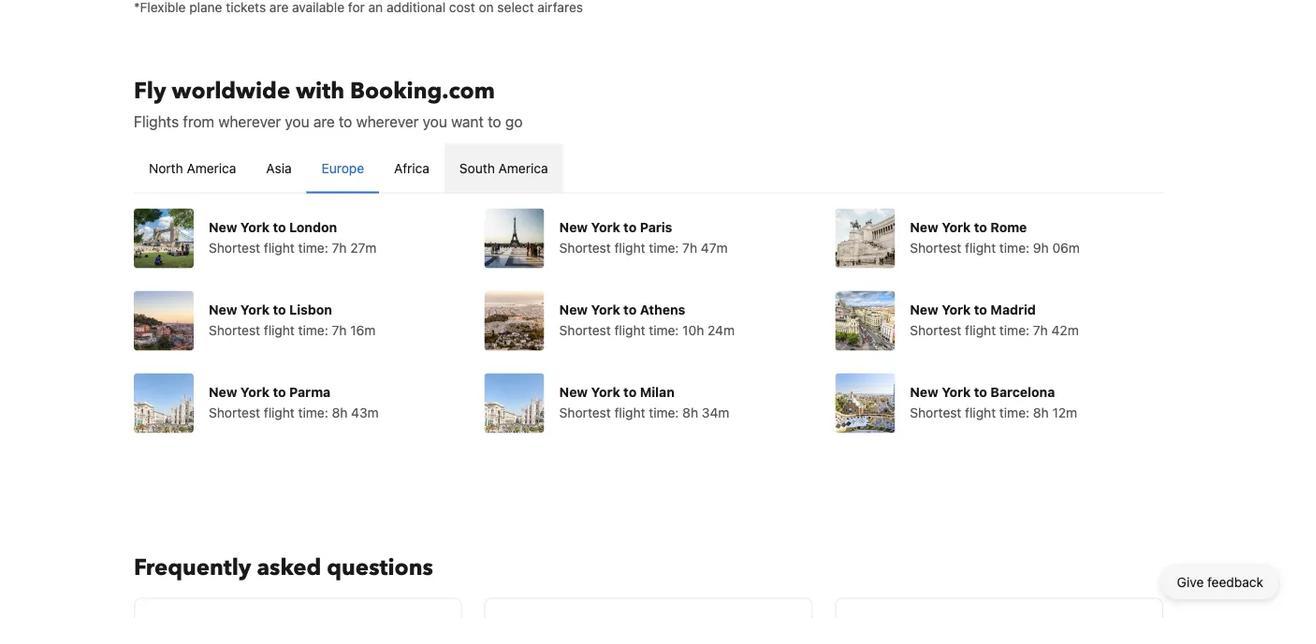 Task type: locate. For each thing, give the bounding box(es) containing it.
wherever down worldwide
[[218, 112, 281, 130]]

north america
[[149, 160, 236, 176]]

south america button
[[445, 144, 563, 192]]

new york to milan image
[[485, 373, 545, 433]]

0 horizontal spatial you
[[285, 112, 310, 130]]

time: inside new york to parma shortest flight time: 8h 43m
[[298, 405, 328, 420]]

new
[[209, 219, 237, 235], [560, 219, 588, 235], [910, 219, 939, 235], [209, 302, 237, 317], [560, 302, 588, 317], [910, 302, 939, 317], [209, 384, 237, 399], [560, 384, 588, 399], [910, 384, 939, 399]]

1 horizontal spatial 8h
[[683, 405, 699, 420]]

to for new york to madrid shortest flight time: 7h 42m
[[975, 302, 988, 317]]

flight inside new york to paris shortest flight time: 7h 47m
[[615, 240, 646, 255]]

flight inside the new york to barcelona shortest flight time: 8h 12m
[[966, 405, 996, 420]]

parma
[[289, 384, 331, 399]]

fly
[[134, 76, 166, 107]]

to left parma at left bottom
[[273, 384, 286, 399]]

1 horizontal spatial you
[[423, 112, 447, 130]]

flights
[[134, 112, 179, 130]]

shortest
[[209, 240, 260, 255], [560, 240, 611, 255], [910, 240, 962, 255], [209, 322, 260, 338], [560, 322, 611, 338], [910, 322, 962, 338], [209, 405, 260, 420], [560, 405, 611, 420], [910, 405, 962, 420]]

1 america from the left
[[187, 160, 236, 176]]

12m
[[1053, 405, 1078, 420]]

flight down athens
[[615, 322, 646, 338]]

wherever down booking.com
[[356, 112, 419, 130]]

shortest inside new york to london shortest flight time: 7h 27m
[[209, 240, 260, 255]]

time: down parma at left bottom
[[298, 405, 328, 420]]

time: down milan
[[649, 405, 679, 420]]

8h left 12m
[[1034, 405, 1049, 420]]

06m
[[1053, 240, 1081, 255]]

to left go
[[488, 112, 502, 130]]

to inside new york to paris shortest flight time: 7h 47m
[[624, 219, 637, 235]]

to inside new york to london shortest flight time: 7h 27m
[[273, 219, 286, 235]]

york inside the new york to barcelona shortest flight time: 8h 12m
[[942, 384, 971, 399]]

1 wherever from the left
[[218, 112, 281, 130]]

new right new york to paris image
[[560, 219, 588, 235]]

asked
[[257, 552, 321, 583]]

shortest right new york to madrid image
[[910, 322, 962, 338]]

shortest inside new york to parma shortest flight time: 8h 43m
[[209, 405, 260, 420]]

new inside new york to london shortest flight time: 7h 27m
[[209, 219, 237, 235]]

york left milan
[[591, 384, 621, 399]]

london
[[289, 219, 337, 235]]

you
[[285, 112, 310, 130], [423, 112, 447, 130]]

york inside the new york to milan shortest flight time: 8h 34m
[[591, 384, 621, 399]]

america right south
[[499, 160, 548, 176]]

shortest inside new york to madrid shortest flight time: 7h 42m
[[910, 322, 962, 338]]

new right new york to london image at the left top of the page
[[209, 219, 237, 235]]

new inside new york to parma shortest flight time: 8h 43m
[[209, 384, 237, 399]]

8h
[[332, 405, 348, 420], [683, 405, 699, 420], [1034, 405, 1049, 420]]

york inside new york to madrid shortest flight time: 7h 42m
[[942, 302, 971, 317]]

to inside the new york to milan shortest flight time: 8h 34m
[[624, 384, 637, 399]]

7h inside new york to paris shortest flight time: 7h 47m
[[683, 240, 698, 255]]

york for milan
[[591, 384, 621, 399]]

7h left 42m
[[1034, 322, 1049, 338]]

shortest right "new york to athens" image
[[560, 322, 611, 338]]

south america
[[460, 160, 548, 176]]

with
[[296, 76, 345, 107]]

to left paris
[[624, 219, 637, 235]]

shortest right new york to lisbon image
[[209, 322, 260, 338]]

2 horizontal spatial 8h
[[1034, 405, 1049, 420]]

flight for lisbon
[[264, 322, 295, 338]]

new inside new york to paris shortest flight time: 7h 47m
[[560, 219, 588, 235]]

8h for 43m
[[332, 405, 348, 420]]

shortest inside the new york to milan shortest flight time: 8h 34m
[[560, 405, 611, 420]]

to left athens
[[624, 302, 637, 317]]

york left lisbon
[[241, 302, 270, 317]]

7h left 16m at the left of the page
[[332, 322, 347, 338]]

time: inside new york to lisbon shortest flight time: 7h 16m
[[298, 322, 328, 338]]

flight inside new york to athens shortest flight time: 10h 24m
[[615, 322, 646, 338]]

27m
[[350, 240, 377, 255]]

shortest for new york to rome shortest flight time: 9h 06m
[[910, 240, 962, 255]]

new for new york to paris shortest flight time: 7h 47m
[[560, 219, 588, 235]]

flight down rome on the top of page
[[966, 240, 996, 255]]

york inside new york to parma shortest flight time: 8h 43m
[[241, 384, 270, 399]]

york for parma
[[241, 384, 270, 399]]

time: down paris
[[649, 240, 679, 255]]

new for new york to madrid shortest flight time: 7h 42m
[[910, 302, 939, 317]]

york inside new york to paris shortest flight time: 7h 47m
[[591, 219, 621, 235]]

flight down barcelona at the right bottom
[[966, 405, 996, 420]]

3 8h from the left
[[1034, 405, 1049, 420]]

0 horizontal spatial wherever
[[218, 112, 281, 130]]

flight down parma at left bottom
[[264, 405, 295, 420]]

america for south america
[[499, 160, 548, 176]]

you down booking.com
[[423, 112, 447, 130]]

shortest inside new york to paris shortest flight time: 7h 47m
[[560, 240, 611, 255]]

new york to barcelona image
[[836, 373, 895, 433]]

new inside the new york to milan shortest flight time: 8h 34m
[[560, 384, 588, 399]]

7h inside new york to madrid shortest flight time: 7h 42m
[[1034, 322, 1049, 338]]

new york to london image
[[134, 208, 194, 268]]

shortest right new york to parma 'image'
[[209, 405, 260, 420]]

time: inside new york to paris shortest flight time: 7h 47m
[[649, 240, 679, 255]]

flight inside the new york to milan shortest flight time: 8h 34m
[[615, 405, 646, 420]]

2 america from the left
[[499, 160, 548, 176]]

worldwide
[[172, 76, 290, 107]]

asia button
[[251, 144, 307, 192]]

york
[[241, 219, 270, 235], [591, 219, 621, 235], [942, 219, 971, 235], [241, 302, 270, 317], [591, 302, 621, 317], [942, 302, 971, 317], [241, 384, 270, 399], [591, 384, 621, 399], [942, 384, 971, 399]]

to
[[339, 112, 352, 130], [488, 112, 502, 130], [273, 219, 286, 235], [624, 219, 637, 235], [975, 219, 988, 235], [273, 302, 286, 317], [624, 302, 637, 317], [975, 302, 988, 317], [273, 384, 286, 399], [624, 384, 637, 399], [975, 384, 988, 399]]

shortest right new york to rome image
[[910, 240, 962, 255]]

time: down london
[[298, 240, 328, 255]]

york for paris
[[591, 219, 621, 235]]

8h inside the new york to barcelona shortest flight time: 8h 12m
[[1034, 405, 1049, 420]]

flight inside "new york to rome shortest flight time: 9h 06m"
[[966, 240, 996, 255]]

america inside north america button
[[187, 160, 236, 176]]

43m
[[351, 405, 379, 420]]

to inside "new york to rome shortest flight time: 9h 06m"
[[975, 219, 988, 235]]

york inside "new york to rome shortest flight time: 9h 06m"
[[942, 219, 971, 235]]

7h for 47m
[[683, 240, 698, 255]]

america
[[187, 160, 236, 176], [499, 160, 548, 176]]

york inside new york to lisbon shortest flight time: 7h 16m
[[241, 302, 270, 317]]

time: inside the new york to milan shortest flight time: 8h 34m
[[649, 405, 679, 420]]

time: inside new york to madrid shortest flight time: 7h 42m
[[1000, 322, 1030, 338]]

time: inside new york to athens shortest flight time: 10h 24m
[[649, 322, 679, 338]]

questions
[[327, 552, 433, 583]]

8h inside the new york to milan shortest flight time: 8h 34m
[[683, 405, 699, 420]]

you left are
[[285, 112, 310, 130]]

york left athens
[[591, 302, 621, 317]]

8h left 34m
[[683, 405, 699, 420]]

america right north
[[187, 160, 236, 176]]

7h left '47m'
[[683, 240, 698, 255]]

0 horizontal spatial america
[[187, 160, 236, 176]]

to left madrid
[[975, 302, 988, 317]]

to left barcelona at the right bottom
[[975, 384, 988, 399]]

time: for madrid
[[1000, 322, 1030, 338]]

flight for rome
[[966, 240, 996, 255]]

flight for athens
[[615, 322, 646, 338]]

from
[[183, 112, 215, 130]]

shortest right new york to paris image
[[560, 240, 611, 255]]

0 horizontal spatial 8h
[[332, 405, 348, 420]]

feedback
[[1208, 574, 1264, 590]]

flight inside new york to london shortest flight time: 7h 27m
[[264, 240, 295, 255]]

time: down rome on the top of page
[[1000, 240, 1030, 255]]

new for new york to rome shortest flight time: 9h 06m
[[910, 219, 939, 235]]

time: inside new york to london shortest flight time: 7h 27m
[[298, 240, 328, 255]]

to left london
[[273, 219, 286, 235]]

shortest inside the new york to barcelona shortest flight time: 8h 12m
[[910, 405, 962, 420]]

2 8h from the left
[[683, 405, 699, 420]]

8h inside new york to parma shortest flight time: 8h 43m
[[332, 405, 348, 420]]

shortest inside "new york to rome shortest flight time: 9h 06m"
[[910, 240, 962, 255]]

york for madrid
[[942, 302, 971, 317]]

shortest for new york to parma shortest flight time: 8h 43m
[[209, 405, 260, 420]]

time: down barcelona at the right bottom
[[1000, 405, 1030, 420]]

shortest right new york to milan image
[[560, 405, 611, 420]]

7h for 16m
[[332, 322, 347, 338]]

to inside the new york to barcelona shortest flight time: 8h 12m
[[975, 384, 988, 399]]

7h
[[332, 240, 347, 255], [683, 240, 698, 255], [332, 322, 347, 338], [1034, 322, 1049, 338]]

7h inside new york to london shortest flight time: 7h 27m
[[332, 240, 347, 255]]

time: inside the new york to barcelona shortest flight time: 8h 12m
[[1000, 405, 1030, 420]]

flight inside new york to lisbon shortest flight time: 7h 16m
[[264, 322, 295, 338]]

new right new york to madrid image
[[910, 302, 939, 317]]

to left rome on the top of page
[[975, 219, 988, 235]]

york inside new york to london shortest flight time: 7h 27m
[[241, 219, 270, 235]]

1 horizontal spatial america
[[499, 160, 548, 176]]

new inside new york to madrid shortest flight time: 7h 42m
[[910, 302, 939, 317]]

york left madrid
[[942, 302, 971, 317]]

to inside new york to parma shortest flight time: 8h 43m
[[273, 384, 286, 399]]

to left lisbon
[[273, 302, 286, 317]]

8h left 43m
[[332, 405, 348, 420]]

shortest right new york to london image at the left top of the page
[[209, 240, 260, 255]]

flight down london
[[264, 240, 295, 255]]

to inside new york to madrid shortest flight time: 7h 42m
[[975, 302, 988, 317]]

york left london
[[241, 219, 270, 235]]

time: for milan
[[649, 405, 679, 420]]

time: down lisbon
[[298, 322, 328, 338]]

new right new york to lisbon image
[[209, 302, 237, 317]]

wherever
[[218, 112, 281, 130], [356, 112, 419, 130]]

america inside south america button
[[499, 160, 548, 176]]

new right new york to barcelona image
[[910, 384, 939, 399]]

new york to paris image
[[485, 208, 545, 268]]

flight inside new york to parma shortest flight time: 8h 43m
[[264, 405, 295, 420]]

7h inside new york to lisbon shortest flight time: 7h 16m
[[332, 322, 347, 338]]

shortest right new york to barcelona image
[[910, 405, 962, 420]]

york inside new york to athens shortest flight time: 10h 24m
[[591, 302, 621, 317]]

york left rome on the top of page
[[942, 219, 971, 235]]

tab list containing north america
[[134, 144, 1164, 194]]

new right new york to parma 'image'
[[209, 384, 237, 399]]

to inside new york to athens shortest flight time: 10h 24m
[[624, 302, 637, 317]]

47m
[[701, 240, 728, 255]]

york left barcelona at the right bottom
[[942, 384, 971, 399]]

new right "new york to athens" image
[[560, 302, 588, 317]]

tab list
[[134, 144, 1164, 194]]

time: down madrid
[[1000, 322, 1030, 338]]

new right new york to milan image
[[560, 384, 588, 399]]

flight
[[264, 240, 295, 255], [615, 240, 646, 255], [966, 240, 996, 255], [264, 322, 295, 338], [615, 322, 646, 338], [966, 322, 996, 338], [264, 405, 295, 420], [615, 405, 646, 420], [966, 405, 996, 420]]

new inside "new york to rome shortest flight time: 9h 06m"
[[910, 219, 939, 235]]

flight inside new york to madrid shortest flight time: 7h 42m
[[966, 322, 996, 338]]

1 8h from the left
[[332, 405, 348, 420]]

flight down milan
[[615, 405, 646, 420]]

new inside new york to athens shortest flight time: 10h 24m
[[560, 302, 588, 317]]

new york to barcelona shortest flight time: 8h 12m
[[910, 384, 1078, 420]]

time: for barcelona
[[1000, 405, 1030, 420]]

new inside new york to lisbon shortest flight time: 7h 16m
[[209, 302, 237, 317]]

time: for parma
[[298, 405, 328, 420]]

time: down athens
[[649, 322, 679, 338]]

give
[[1178, 574, 1204, 590]]

north
[[149, 160, 183, 176]]

shortest inside new york to athens shortest flight time: 10h 24m
[[560, 322, 611, 338]]

york left parma at left bottom
[[241, 384, 270, 399]]

shortest for new york to athens shortest flight time: 10h 24m
[[560, 322, 611, 338]]

flight down lisbon
[[264, 322, 295, 338]]

time: inside "new york to rome shortest flight time: 9h 06m"
[[1000, 240, 1030, 255]]

new inside the new york to barcelona shortest flight time: 8h 12m
[[910, 384, 939, 399]]

new york to parma image
[[134, 373, 194, 433]]

flight for barcelona
[[966, 405, 996, 420]]

booking.com
[[350, 76, 495, 107]]

to inside new york to lisbon shortest flight time: 7h 16m
[[273, 302, 286, 317]]

time: for lisbon
[[298, 322, 328, 338]]

7h left 27m
[[332, 240, 347, 255]]

new york to parma shortest flight time: 8h 43m
[[209, 384, 379, 420]]

shortest inside new york to lisbon shortest flight time: 7h 16m
[[209, 322, 260, 338]]

flight down madrid
[[966, 322, 996, 338]]

1 horizontal spatial wherever
[[356, 112, 419, 130]]

york left paris
[[591, 219, 621, 235]]

to left milan
[[624, 384, 637, 399]]

york for london
[[241, 219, 270, 235]]

new right new york to rome image
[[910, 219, 939, 235]]

paris
[[640, 219, 673, 235]]

barcelona
[[991, 384, 1056, 399]]

time:
[[298, 240, 328, 255], [649, 240, 679, 255], [1000, 240, 1030, 255], [298, 322, 328, 338], [649, 322, 679, 338], [1000, 322, 1030, 338], [298, 405, 328, 420], [649, 405, 679, 420], [1000, 405, 1030, 420]]

7h for 27m
[[332, 240, 347, 255]]

flight down paris
[[615, 240, 646, 255]]

time: for paris
[[649, 240, 679, 255]]



Task type: describe. For each thing, give the bounding box(es) containing it.
24m
[[708, 322, 735, 338]]

south
[[460, 160, 495, 176]]

new york to lisbon image
[[134, 291, 194, 351]]

fly worldwide with booking.com flights from wherever you are to wherever you want to go
[[134, 76, 523, 130]]

are
[[313, 112, 335, 130]]

north america button
[[134, 144, 251, 192]]

york for athens
[[591, 302, 621, 317]]

want
[[451, 112, 484, 130]]

lisbon
[[289, 302, 332, 317]]

new york to rome shortest flight time: 9h 06m
[[910, 219, 1081, 255]]

16m
[[350, 322, 376, 338]]

to for new york to lisbon shortest flight time: 7h 16m
[[273, 302, 286, 317]]

shortest for new york to barcelona shortest flight time: 8h 12m
[[910, 405, 962, 420]]

time: for london
[[298, 240, 328, 255]]

time: for athens
[[649, 322, 679, 338]]

new york to madrid image
[[836, 291, 895, 351]]

shortest for new york to madrid shortest flight time: 7h 42m
[[910, 322, 962, 338]]

flight for milan
[[615, 405, 646, 420]]

athens
[[640, 302, 686, 317]]

to for new york to athens shortest flight time: 10h 24m
[[624, 302, 637, 317]]

new york to athens shortest flight time: 10h 24m
[[560, 302, 735, 338]]

time: for rome
[[1000, 240, 1030, 255]]

7h for 42m
[[1034, 322, 1049, 338]]

new for new york to athens shortest flight time: 10h 24m
[[560, 302, 588, 317]]

shortest for new york to milan shortest flight time: 8h 34m
[[560, 405, 611, 420]]

new york to athens image
[[485, 291, 545, 351]]

madrid
[[991, 302, 1036, 317]]

new for new york to barcelona shortest flight time: 8h 12m
[[910, 384, 939, 399]]

new for new york to milan shortest flight time: 8h 34m
[[560, 384, 588, 399]]

america for north america
[[187, 160, 236, 176]]

go
[[506, 112, 523, 130]]

to for new york to milan shortest flight time: 8h 34m
[[624, 384, 637, 399]]

9h
[[1034, 240, 1049, 255]]

new york to london shortest flight time: 7h 27m
[[209, 219, 377, 255]]

give feedback button
[[1163, 566, 1279, 599]]

34m
[[702, 405, 730, 420]]

new york to paris shortest flight time: 7h 47m
[[560, 219, 728, 255]]

york for lisbon
[[241, 302, 270, 317]]

flight for paris
[[615, 240, 646, 255]]

shortest for new york to paris shortest flight time: 7h 47m
[[560, 240, 611, 255]]

rome
[[991, 219, 1028, 235]]

africa button
[[379, 144, 445, 192]]

frequently
[[134, 552, 251, 583]]

8h for 12m
[[1034, 405, 1049, 420]]

new york to rome image
[[836, 208, 895, 268]]

flight for london
[[264, 240, 295, 255]]

8h for 34m
[[683, 405, 699, 420]]

shortest for new york to london shortest flight time: 7h 27m
[[209, 240, 260, 255]]

new for new york to parma shortest flight time: 8h 43m
[[209, 384, 237, 399]]

2 you from the left
[[423, 112, 447, 130]]

2 wherever from the left
[[356, 112, 419, 130]]

to for new york to parma shortest flight time: 8h 43m
[[273, 384, 286, 399]]

to for new york to paris shortest flight time: 7h 47m
[[624, 219, 637, 235]]

to for new york to barcelona shortest flight time: 8h 12m
[[975, 384, 988, 399]]

10h
[[683, 322, 704, 338]]

europe button
[[307, 144, 379, 192]]

new york to madrid shortest flight time: 7h 42m
[[910, 302, 1079, 338]]

frequently asked questions
[[134, 552, 433, 583]]

flight for parma
[[264, 405, 295, 420]]

new for new york to london shortest flight time: 7h 27m
[[209, 219, 237, 235]]

new york to lisbon shortest flight time: 7h 16m
[[209, 302, 376, 338]]

give feedback
[[1178, 574, 1264, 590]]

new york to milan shortest flight time: 8h 34m
[[560, 384, 730, 420]]

europe
[[322, 160, 364, 176]]

to for new york to london shortest flight time: 7h 27m
[[273, 219, 286, 235]]

1 you from the left
[[285, 112, 310, 130]]

42m
[[1052, 322, 1079, 338]]

flight for madrid
[[966, 322, 996, 338]]

africa
[[394, 160, 430, 176]]

new for new york to lisbon shortest flight time: 7h 16m
[[209, 302, 237, 317]]

york for rome
[[942, 219, 971, 235]]

to for new york to rome shortest flight time: 9h 06m
[[975, 219, 988, 235]]

york for barcelona
[[942, 384, 971, 399]]

asia
[[266, 160, 292, 176]]

shortest for new york to lisbon shortest flight time: 7h 16m
[[209, 322, 260, 338]]

milan
[[640, 384, 675, 399]]

to right are
[[339, 112, 352, 130]]



Task type: vqa. For each thing, say whether or not it's contained in the screenshot.


